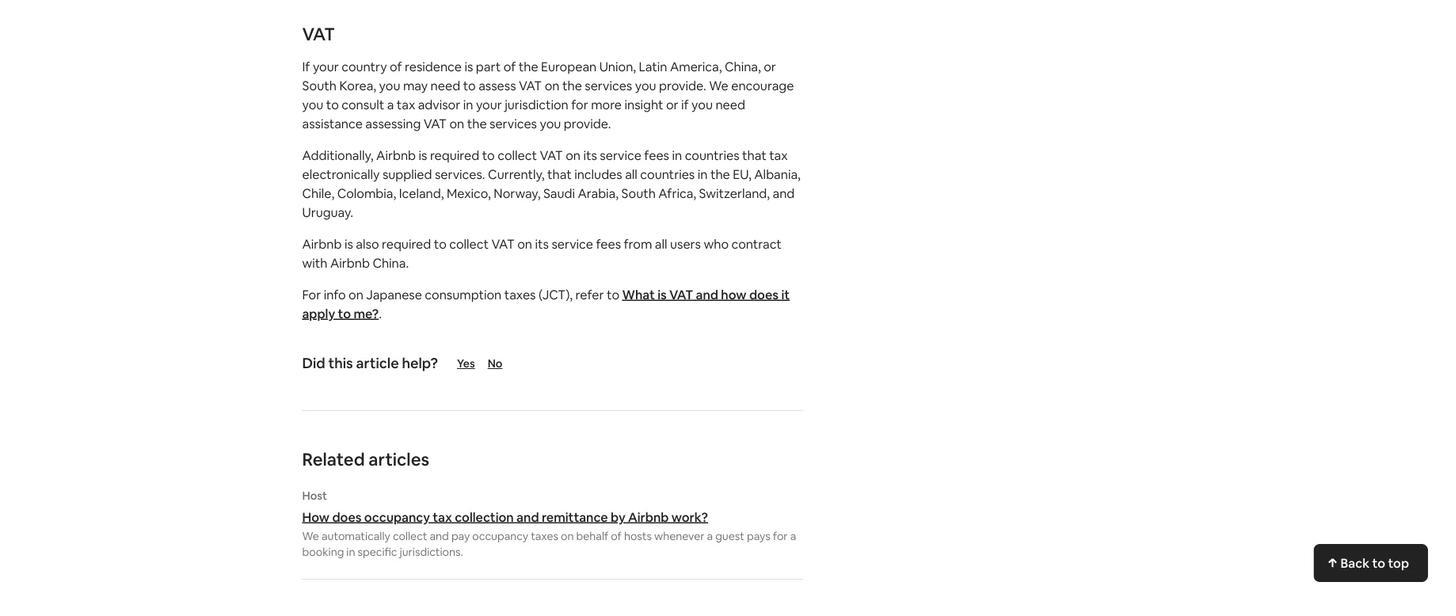 Task type: locate. For each thing, give the bounding box(es) containing it.
that up eu,
[[743, 147, 767, 163]]

apply
[[302, 306, 335, 322]]

fees up africa,
[[645, 147, 670, 163]]

for left "more"
[[572, 96, 589, 113]]

2 vertical spatial tax
[[433, 509, 452, 525]]

supplied
[[383, 166, 432, 182]]

you up insight
[[635, 77, 657, 94]]

for inside if your country of residence is part of the european union, latin america, china, or south korea, you may need to assess vat on the services you provide. we encourage you to consult a tax advisor in your jurisdiction for more insight or if you need assistance assessing vat on the services you provide.
[[572, 96, 589, 113]]

1 vertical spatial provide.
[[564, 115, 611, 132]]

is left also
[[345, 236, 353, 252]]

1 horizontal spatial occupancy
[[473, 529, 529, 544]]

norway,
[[494, 185, 541, 201]]

services down 'jurisdiction'
[[490, 115, 537, 132]]

1 vertical spatial we
[[302, 529, 319, 544]]

countries up africa,
[[641, 166, 695, 182]]

1 vertical spatial your
[[476, 96, 502, 113]]

article
[[356, 354, 399, 373]]

collect inside "airbnb is also required to collect vat on its service fees from all users who contract with airbnb china."
[[450, 236, 489, 252]]

0 horizontal spatial we
[[302, 529, 319, 544]]

0 vertical spatial all
[[625, 166, 638, 182]]

for
[[572, 96, 589, 113], [773, 529, 788, 544]]

to up assistance
[[326, 96, 339, 113]]

collect down mexico,
[[450, 236, 489, 252]]

if
[[302, 58, 310, 74]]

0 vertical spatial taxes
[[505, 286, 536, 303]]

for right pays
[[773, 529, 788, 544]]

vat right 'what'
[[670, 286, 694, 303]]

of
[[390, 58, 402, 74], [504, 58, 516, 74], [611, 529, 622, 544]]

required inside "airbnb is also required to collect vat on its service fees from all users who contract with airbnb china."
[[382, 236, 431, 252]]

all up arabia, south
[[625, 166, 638, 182]]

collect
[[498, 147, 537, 163], [450, 236, 489, 252], [393, 529, 428, 544]]

0 vertical spatial that
[[743, 147, 767, 163]]

1 vertical spatial countries
[[641, 166, 695, 182]]

its
[[584, 147, 597, 163], [535, 236, 549, 252]]

0 vertical spatial your
[[313, 58, 339, 74]]

tax up the 'albania,'
[[770, 147, 788, 163]]

your right the if at the top left
[[313, 58, 339, 74]]

0 vertical spatial fees
[[645, 147, 670, 163]]

is inside additionally, airbnb is required to collect vat on its service fees in countries that tax electronically supplied services. currently, that includes all countries in the eu, albania, chile, colombia, iceland, mexico, norway, saudi arabia, south africa, switzerland, and uruguay.
[[419, 147, 427, 163]]

on
[[545, 77, 560, 94], [450, 115, 465, 132], [566, 147, 581, 163], [518, 236, 533, 252], [349, 286, 364, 303], [561, 529, 574, 544]]

to inside additionally, airbnb is required to collect vat on its service fees in countries that tax electronically supplied services. currently, that includes all countries in the eu, albania, chile, colombia, iceland, mexico, norway, saudi arabia, south africa, switzerland, and uruguay.
[[482, 147, 495, 163]]

its inside "airbnb is also required to collect vat on its service fees from all users who contract with airbnb china."
[[535, 236, 549, 252]]

the down european
[[563, 77, 582, 94]]

service inside additionally, airbnb is required to collect vat on its service fees in countries that tax electronically supplied services. currently, that includes all countries in the eu, albania, chile, colombia, iceland, mexico, norway, saudi arabia, south africa, switzerland, and uruguay.
[[600, 147, 642, 163]]

0 horizontal spatial all
[[625, 166, 638, 182]]

0 vertical spatial required
[[430, 147, 480, 163]]

and down the 'albania,'
[[773, 185, 795, 201]]

0 vertical spatial service
[[600, 147, 642, 163]]

0 horizontal spatial fees
[[596, 236, 621, 252]]

consult
[[342, 96, 385, 113]]

you right if
[[692, 96, 713, 113]]

1 vertical spatial service
[[552, 236, 594, 252]]

1 horizontal spatial that
[[743, 147, 767, 163]]

did this article help?
[[302, 354, 438, 373]]

2 horizontal spatial tax
[[770, 147, 788, 163]]

you down 'jurisdiction'
[[540, 115, 561, 132]]

1 horizontal spatial need
[[716, 96, 746, 113]]

africa,
[[659, 185, 697, 201]]

airbnb up supplied
[[377, 147, 416, 163]]

1 horizontal spatial all
[[655, 236, 668, 252]]

specific
[[358, 545, 397, 560]]

collect up currently,
[[498, 147, 537, 163]]

its up '(jct),' at left
[[535, 236, 549, 252]]

jurisdiction
[[505, 96, 569, 113]]

0 vertical spatial for
[[572, 96, 589, 113]]

to up currently,
[[482, 147, 495, 163]]

required up services.
[[430, 147, 480, 163]]

1 vertical spatial for
[[773, 529, 788, 544]]

0 vertical spatial collect
[[498, 147, 537, 163]]

1 vertical spatial taxes
[[531, 529, 559, 544]]

0 vertical spatial its
[[584, 147, 597, 163]]

we inside "host how does occupancy tax collection and remittance by airbnb work? we automatically collect and pay occupancy taxes on behalf of hosts whenever a guest pays for a booking in specific jurisdictions."
[[302, 529, 319, 544]]

occupancy down collection
[[473, 529, 529, 544]]

booking
[[302, 545, 344, 560]]

we down how
[[302, 529, 319, 544]]

its for in
[[584, 147, 597, 163]]

service down 'saudi'
[[552, 236, 594, 252]]

fees left from
[[596, 236, 621, 252]]

switzerland,
[[699, 185, 770, 201]]

1 horizontal spatial a
[[707, 529, 713, 544]]

hosts
[[624, 529, 652, 544]]

may
[[403, 77, 428, 94]]

and inside the what is vat and how does it apply to me?
[[696, 286, 719, 303]]

host
[[302, 489, 327, 503]]

the left eu,
[[711, 166, 731, 182]]

0 vertical spatial occupancy
[[364, 509, 430, 525]]

0 horizontal spatial tax
[[397, 96, 415, 113]]

tax
[[397, 96, 415, 113], [770, 147, 788, 163], [433, 509, 452, 525]]

0 vertical spatial services
[[585, 77, 633, 94]]

0 vertical spatial provide.
[[659, 77, 707, 94]]

articles
[[369, 448, 430, 471]]

no button
[[488, 357, 533, 371]]

all right from
[[655, 236, 668, 252]]

a up assessing
[[387, 96, 394, 113]]

who
[[704, 236, 729, 252]]

1 vertical spatial all
[[655, 236, 668, 252]]

0 horizontal spatial need
[[431, 77, 461, 94]]

1 horizontal spatial its
[[584, 147, 597, 163]]

its up includes
[[584, 147, 597, 163]]

latin
[[639, 58, 668, 74]]

related
[[302, 448, 365, 471]]

occupancy up specific
[[364, 509, 430, 525]]

on down norway,
[[518, 236, 533, 252]]

pays
[[747, 529, 771, 544]]

union,
[[600, 58, 636, 74]]

0 horizontal spatial collect
[[393, 529, 428, 544]]

countries up eu,
[[685, 147, 740, 163]]

a left "guest"
[[707, 529, 713, 544]]

1 horizontal spatial your
[[476, 96, 502, 113]]

the down assess
[[467, 115, 487, 132]]

required inside additionally, airbnb is required to collect vat on its service fees in countries that tax electronically supplied services. currently, that includes all countries in the eu, albania, chile, colombia, iceland, mexico, norway, saudi arabia, south africa, switzerland, and uruguay.
[[430, 147, 480, 163]]

to down 'iceland,'
[[434, 236, 447, 252]]

services up "more"
[[585, 77, 633, 94]]

0 vertical spatial need
[[431, 77, 461, 94]]

vat up 'saudi'
[[540, 147, 563, 163]]

(jct),
[[539, 286, 573, 303]]

additionally, airbnb is required to collect vat on its service fees in countries that tax electronically supplied services. currently, that includes all countries in the eu, albania, chile, colombia, iceland, mexico, norway, saudi arabia, south africa, switzerland, and uruguay.
[[302, 147, 801, 220]]

airbnb
[[377, 147, 416, 163], [302, 236, 342, 252], [330, 255, 370, 271], [628, 509, 669, 525]]

also
[[356, 236, 379, 252]]

1 horizontal spatial we
[[710, 77, 729, 94]]

currently,
[[488, 166, 545, 182]]

0 horizontal spatial does
[[332, 509, 362, 525]]

vat inside additionally, airbnb is required to collect vat on its service fees in countries that tax electronically supplied services. currently, that includes all countries in the eu, albania, chile, colombia, iceland, mexico, norway, saudi arabia, south africa, switzerland, and uruguay.
[[540, 147, 563, 163]]

service for in
[[600, 147, 642, 163]]

service for from
[[552, 236, 594, 252]]

taxes down "how does occupancy tax collection and remittance by airbnb work?" link in the bottom of the page
[[531, 529, 559, 544]]

1 vertical spatial fees
[[596, 236, 621, 252]]

does up automatically
[[332, 509, 362, 525]]

to left top
[[1373, 555, 1386, 571]]

its inside additionally, airbnb is required to collect vat on its service fees in countries that tax electronically supplied services. currently, that includes all countries in the eu, albania, chile, colombia, iceland, mexico, norway, saudi arabia, south africa, switzerland, and uruguay.
[[584, 147, 597, 163]]

1 horizontal spatial does
[[750, 286, 779, 303]]

required for currently,
[[430, 147, 480, 163]]

provide. down "more"
[[564, 115, 611, 132]]

is left 'part'
[[465, 58, 473, 74]]

vat up the if at the top left
[[302, 23, 335, 45]]

tax up pay
[[433, 509, 452, 525]]

0 horizontal spatial service
[[552, 236, 594, 252]]

0 vertical spatial tax
[[397, 96, 415, 113]]

contract
[[732, 236, 782, 252]]

if
[[682, 96, 689, 113]]

and up jurisdictions.
[[430, 529, 449, 544]]

part
[[476, 58, 501, 74]]

services
[[585, 77, 633, 94], [490, 115, 537, 132]]

need down encourage
[[716, 96, 746, 113]]

1 vertical spatial does
[[332, 509, 362, 525]]

0 horizontal spatial services
[[490, 115, 537, 132]]

service inside "airbnb is also required to collect vat on its service fees from all users who contract with airbnb china."
[[552, 236, 594, 252]]

provide.
[[659, 77, 707, 94], [564, 115, 611, 132]]

in inside "host how does occupancy tax collection and remittance by airbnb work? we automatically collect and pay occupancy taxes on behalf of hosts whenever a guest pays for a booking in specific jurisdictions."
[[347, 545, 355, 560]]

is inside "airbnb is also required to collect vat on its service fees from all users who contract with airbnb china."
[[345, 236, 353, 252]]

chile,
[[302, 185, 335, 201]]

vat
[[302, 23, 335, 45], [519, 77, 542, 94], [424, 115, 447, 132], [540, 147, 563, 163], [492, 236, 515, 252], [670, 286, 694, 303]]

a right pays
[[791, 529, 797, 544]]

1 vertical spatial required
[[382, 236, 431, 252]]

2 horizontal spatial of
[[611, 529, 622, 544]]

to down info
[[338, 306, 351, 322]]

fees for in
[[645, 147, 670, 163]]

fees for from
[[596, 236, 621, 252]]

airbnb inside additionally, airbnb is required to collect vat on its service fees in countries that tax electronically supplied services. currently, that includes all countries in the eu, albania, chile, colombia, iceland, mexico, norway, saudi arabia, south africa, switzerland, and uruguay.
[[377, 147, 416, 163]]

need up advisor
[[431, 77, 461, 94]]

or
[[764, 58, 776, 74], [666, 96, 679, 113]]

fees
[[645, 147, 670, 163], [596, 236, 621, 252]]

vat down norway,
[[492, 236, 515, 252]]

0 vertical spatial we
[[710, 77, 729, 94]]

collect inside additionally, airbnb is required to collect vat on its service fees in countries that tax electronically supplied services. currently, that includes all countries in the eu, albania, chile, colombia, iceland, mexico, norway, saudi arabia, south africa, switzerland, and uruguay.
[[498, 147, 537, 163]]

to left assess
[[463, 77, 476, 94]]

.
[[379, 306, 382, 322]]

2 vertical spatial collect
[[393, 529, 428, 544]]

need
[[431, 77, 461, 94], [716, 96, 746, 113]]

0 horizontal spatial for
[[572, 96, 589, 113]]

in inside if your country of residence is part of the european union, latin america, china, or south korea, you may need to assess vat on the services you provide. we encourage you to consult a tax advisor in your jurisdiction for more insight or if you need assistance assessing vat on the services you provide.
[[463, 96, 473, 113]]

1 vertical spatial tax
[[770, 147, 788, 163]]

is inside the what is vat and how does it apply to me?
[[658, 286, 667, 303]]

of down by
[[611, 529, 622, 544]]

we down "america,"
[[710, 77, 729, 94]]

automatically
[[322, 529, 391, 544]]

does
[[750, 286, 779, 303], [332, 509, 362, 525]]

vat inside "airbnb is also required to collect vat on its service fees from all users who contract with airbnb china."
[[492, 236, 515, 252]]

your down assess
[[476, 96, 502, 113]]

no
[[488, 357, 503, 371]]

mexico,
[[447, 185, 491, 201]]

we inside if your country of residence is part of the european union, latin america, china, or south korea, you may need to assess vat on the services you provide. we encourage you to consult a tax advisor in your jurisdiction for more insight or if you need assistance assessing vat on the services you provide.
[[710, 77, 729, 94]]

fees inside "airbnb is also required to collect vat on its service fees from all users who contract with airbnb china."
[[596, 236, 621, 252]]

of inside "host how does occupancy tax collection and remittance by airbnb work? we automatically collect and pay occupancy taxes on behalf of hosts whenever a guest pays for a booking in specific jurisdictions."
[[611, 529, 622, 544]]

users
[[670, 236, 701, 252]]

airbnb up hosts
[[628, 509, 669, 525]]

0 vertical spatial countries
[[685, 147, 740, 163]]

1 horizontal spatial fees
[[645, 147, 670, 163]]

1 horizontal spatial or
[[764, 58, 776, 74]]

top
[[1389, 555, 1410, 571]]

1 horizontal spatial collect
[[450, 236, 489, 252]]

tax down may
[[397, 96, 415, 113]]

that up 'saudi'
[[548, 166, 572, 182]]

in down automatically
[[347, 545, 355, 560]]

in
[[463, 96, 473, 113], [672, 147, 682, 163], [698, 166, 708, 182], [347, 545, 355, 560]]

a
[[387, 96, 394, 113], [707, 529, 713, 544], [791, 529, 797, 544]]

2 horizontal spatial collect
[[498, 147, 537, 163]]

how
[[721, 286, 747, 303]]

of right country
[[390, 58, 402, 74]]

fees inside additionally, airbnb is required to collect vat on its service fees in countries that tax electronically supplied services. currently, that includes all countries in the eu, albania, chile, colombia, iceland, mexico, norway, saudi arabia, south africa, switzerland, and uruguay.
[[645, 147, 670, 163]]

how
[[302, 509, 330, 525]]

0 vertical spatial does
[[750, 286, 779, 303]]

from
[[624, 236, 652, 252]]

1 horizontal spatial of
[[504, 58, 516, 74]]

does left it
[[750, 286, 779, 303]]

airbnb inside "host how does occupancy tax collection and remittance by airbnb work? we automatically collect and pay occupancy taxes on behalf of hosts whenever a guest pays for a booking in specific jurisdictions."
[[628, 509, 669, 525]]

work?
[[672, 509, 708, 525]]

you down south at the top of page
[[302, 96, 324, 113]]

airbnb down also
[[330, 255, 370, 271]]

service
[[600, 147, 642, 163], [552, 236, 594, 252]]

assistance
[[302, 115, 363, 132]]

service up includes
[[600, 147, 642, 163]]

1 horizontal spatial services
[[585, 77, 633, 94]]

and
[[773, 185, 795, 201], [696, 286, 719, 303], [517, 509, 539, 525], [430, 529, 449, 544]]

in right advisor
[[463, 96, 473, 113]]

taxes left '(jct),' at left
[[505, 286, 536, 303]]

is right 'what'
[[658, 286, 667, 303]]

0 horizontal spatial occupancy
[[364, 509, 430, 525]]

collect up jurisdictions.
[[393, 529, 428, 544]]

collect for currently,
[[498, 147, 537, 163]]

0 horizontal spatial that
[[548, 166, 572, 182]]

or left if
[[666, 96, 679, 113]]

1 horizontal spatial tax
[[433, 509, 452, 525]]

its for from
[[535, 236, 549, 252]]

1 horizontal spatial for
[[773, 529, 788, 544]]

on inside "airbnb is also required to collect vat on its service fees from all users who contract with airbnb china."
[[518, 236, 533, 252]]

countries
[[685, 147, 740, 163], [641, 166, 695, 182]]

1 vertical spatial collect
[[450, 236, 489, 252]]

does inside the what is vat and how does it apply to me?
[[750, 286, 779, 303]]

0 horizontal spatial of
[[390, 58, 402, 74]]

is up supplied
[[419, 147, 427, 163]]

america,
[[670, 58, 722, 74]]

0 horizontal spatial a
[[387, 96, 394, 113]]

of right 'part'
[[504, 58, 516, 74]]

the
[[519, 58, 539, 74], [563, 77, 582, 94], [467, 115, 487, 132], [711, 166, 731, 182]]

0 vertical spatial or
[[764, 58, 776, 74]]

required up china.
[[382, 236, 431, 252]]

vat inside the what is vat and how does it apply to me?
[[670, 286, 694, 303]]

all
[[625, 166, 638, 182], [655, 236, 668, 252]]

provide. up if
[[659, 77, 707, 94]]

on up includes
[[566, 147, 581, 163]]

and left how
[[696, 286, 719, 303]]

or up encourage
[[764, 58, 776, 74]]

1 horizontal spatial service
[[600, 147, 642, 163]]

0 horizontal spatial its
[[535, 236, 549, 252]]

1 vertical spatial or
[[666, 96, 679, 113]]

your
[[313, 58, 339, 74], [476, 96, 502, 113]]

1 vertical spatial its
[[535, 236, 549, 252]]

assess
[[479, 77, 516, 94]]

on down the remittance
[[561, 529, 574, 544]]

tax inside additionally, airbnb is required to collect vat on its service fees in countries that tax electronically supplied services. currently, that includes all countries in the eu, albania, chile, colombia, iceland, mexico, norway, saudi arabia, south africa, switzerland, and uruguay.
[[770, 147, 788, 163]]



Task type: describe. For each thing, give the bounding box(es) containing it.
on up 'jurisdiction'
[[545, 77, 560, 94]]

did
[[302, 354, 325, 373]]

1 horizontal spatial provide.
[[659, 77, 707, 94]]

on right info
[[349, 286, 364, 303]]

the up 'jurisdiction'
[[519, 58, 539, 74]]

info
[[324, 286, 346, 303]]

in up africa,
[[672, 147, 682, 163]]

arabia, south
[[578, 185, 656, 201]]

remittance
[[542, 509, 608, 525]]

for info on japanese consumption taxes (jct), refer to
[[302, 286, 622, 303]]

all inside additionally, airbnb is required to collect vat on its service fees in countries that tax electronically supplied services. currently, that includes all countries in the eu, albania, chile, colombia, iceland, mexico, norway, saudi arabia, south africa, switzerland, and uruguay.
[[625, 166, 638, 182]]

to inside the what is vat and how does it apply to me?
[[338, 306, 351, 322]]

for
[[302, 286, 321, 303]]

behalf
[[577, 529, 609, 544]]

to inside button
[[1373, 555, 1386, 571]]

what is vat and how does it apply to me?
[[302, 286, 790, 322]]

does inside "host how does occupancy tax collection and remittance by airbnb work? we automatically collect and pay occupancy taxes on behalf of hosts whenever a guest pays for a booking in specific jurisdictions."
[[332, 509, 362, 525]]

what is vat and how does it apply to me? link
[[302, 286, 790, 322]]

tax inside "host how does occupancy tax collection and remittance by airbnb work? we automatically collect and pay occupancy taxes on behalf of hosts whenever a guest pays for a booking in specific jurisdictions."
[[433, 509, 452, 525]]

korea, you
[[339, 77, 401, 94]]

to right refer on the left
[[607, 286, 620, 303]]

european
[[541, 58, 597, 74]]

for inside "host how does occupancy tax collection and remittance by airbnb work? we automatically collect and pay occupancy taxes on behalf of hosts whenever a guest pays for a booking in specific jurisdictions."
[[773, 529, 788, 544]]

additionally,
[[302, 147, 374, 163]]

tax inside if your country of residence is part of the european union, latin america, china, or south korea, you may need to assess vat on the services you provide. we encourage you to consult a tax advisor in your jurisdiction for more insight or if you need assistance assessing vat on the services you provide.
[[397, 96, 415, 113]]

china,
[[725, 58, 761, 74]]

how does occupancy tax collection and remittance by airbnb work? link
[[302, 509, 803, 525]]

all inside "airbnb is also required to collect vat on its service fees from all users who contract with airbnb china."
[[655, 236, 668, 252]]

japanese
[[366, 286, 422, 303]]

collect for china.
[[450, 236, 489, 252]]

the inside additionally, airbnb is required to collect vat on its service fees in countries that tax electronically supplied services. currently, that includes all countries in the eu, albania, chile, colombia, iceland, mexico, norway, saudi arabia, south africa, switzerland, and uruguay.
[[711, 166, 731, 182]]

with
[[302, 255, 328, 271]]

albania,
[[755, 166, 801, 182]]

encourage
[[732, 77, 794, 94]]

related articles
[[302, 448, 430, 471]]

0 horizontal spatial provide.
[[564, 115, 611, 132]]

pay
[[452, 529, 470, 544]]

in up 'switzerland,'
[[698, 166, 708, 182]]

south
[[302, 77, 337, 94]]

includes
[[575, 166, 623, 182]]

on down advisor
[[450, 115, 465, 132]]

more
[[591, 96, 622, 113]]

services.
[[435, 166, 485, 182]]

residence
[[405, 58, 462, 74]]

required for china.
[[382, 236, 431, 252]]

airbnb up with
[[302, 236, 342, 252]]

eu,
[[733, 166, 752, 182]]

this
[[329, 354, 353, 373]]

help?
[[402, 354, 438, 373]]

refer
[[576, 286, 604, 303]]

insight
[[625, 96, 664, 113]]

me?
[[354, 306, 379, 322]]

consumption
[[425, 286, 502, 303]]

0 horizontal spatial your
[[313, 58, 339, 74]]

airbnb is also required to collect vat on its service fees from all users who contract with airbnb china.
[[302, 236, 782, 271]]

1 vertical spatial services
[[490, 115, 537, 132]]

advisor
[[418, 96, 461, 113]]

1 vertical spatial occupancy
[[473, 529, 529, 544]]

on inside additionally, airbnb is required to collect vat on its service fees in countries that tax electronically supplied services. currently, that includes all countries in the eu, albania, chile, colombia, iceland, mexico, norway, saudi arabia, south africa, switzerland, and uruguay.
[[566, 147, 581, 163]]

and right collection
[[517, 509, 539, 525]]

uruguay.
[[302, 204, 353, 220]]

yes
[[457, 357, 475, 371]]

back
[[1341, 555, 1370, 571]]

guest
[[716, 529, 745, 544]]

electronically
[[302, 166, 380, 182]]

to inside "airbnb is also required to collect vat on its service fees from all users who contract with airbnb china."
[[434, 236, 447, 252]]

host how does occupancy tax collection and remittance by airbnb work? we automatically collect and pay occupancy taxes on behalf of hosts whenever a guest pays for a booking in specific jurisdictions.
[[302, 489, 797, 560]]

on inside "host how does occupancy tax collection and remittance by airbnb work? we automatically collect and pay occupancy taxes on behalf of hosts whenever a guest pays for a booking in specific jurisdictions."
[[561, 529, 574, 544]]

whenever
[[655, 529, 705, 544]]

vat up 'jurisdiction'
[[519, 77, 542, 94]]

and inside additionally, airbnb is required to collect vat on its service fees in countries that tax electronically supplied services. currently, that includes all countries in the eu, albania, chile, colombia, iceland, mexico, norway, saudi arabia, south africa, switzerland, and uruguay.
[[773, 185, 795, 201]]

1 vertical spatial that
[[548, 166, 572, 182]]

collection
[[455, 509, 514, 525]]

jurisdictions.
[[400, 545, 463, 560]]

2 horizontal spatial a
[[791, 529, 797, 544]]

iceland,
[[399, 185, 444, 201]]

if your country of residence is part of the european union, latin america, china, or south korea, you may need to assess vat on the services you provide. we encourage you to consult a tax advisor in your jurisdiction for more insight or if you need assistance assessing vat on the services you provide.
[[302, 58, 794, 132]]

china.
[[373, 255, 409, 271]]

vat down advisor
[[424, 115, 447, 132]]

taxes inside "host how does occupancy tax collection and remittance by airbnb work? we automatically collect and pay occupancy taxes on behalf of hosts whenever a guest pays for a booking in specific jurisdictions."
[[531, 529, 559, 544]]

assessing
[[366, 115, 421, 132]]

it
[[782, 286, 790, 303]]

saudi
[[544, 185, 575, 201]]

1 vertical spatial need
[[716, 96, 746, 113]]

how does occupancy tax collection and remittance by airbnb work? element
[[302, 489, 803, 560]]

country
[[342, 58, 387, 74]]

is inside if your country of residence is part of the european union, latin america, china, or south korea, you may need to assess vat on the services you provide. we encourage you to consult a tax advisor in your jurisdiction for more insight or if you need assistance assessing vat on the services you provide.
[[465, 58, 473, 74]]

what
[[622, 286, 655, 303]]

back to top button
[[1314, 544, 1429, 582]]

collect inside "host how does occupancy tax collection and remittance by airbnb work? we automatically collect and pay occupancy taxes on behalf of hosts whenever a guest pays for a booking in specific jurisdictions."
[[393, 529, 428, 544]]

yes button
[[457, 357, 475, 371]]

back to top
[[1341, 555, 1410, 571]]

a inside if your country of residence is part of the european union, latin america, china, or south korea, you may need to assess vat on the services you provide. we encourage you to consult a tax advisor in your jurisdiction for more insight or if you need assistance assessing vat on the services you provide.
[[387, 96, 394, 113]]

colombia,
[[337, 185, 396, 201]]

by
[[611, 509, 626, 525]]

0 horizontal spatial or
[[666, 96, 679, 113]]



Task type: vqa. For each thing, say whether or not it's contained in the screenshot.
google map
showing 134 stays. Region
no



